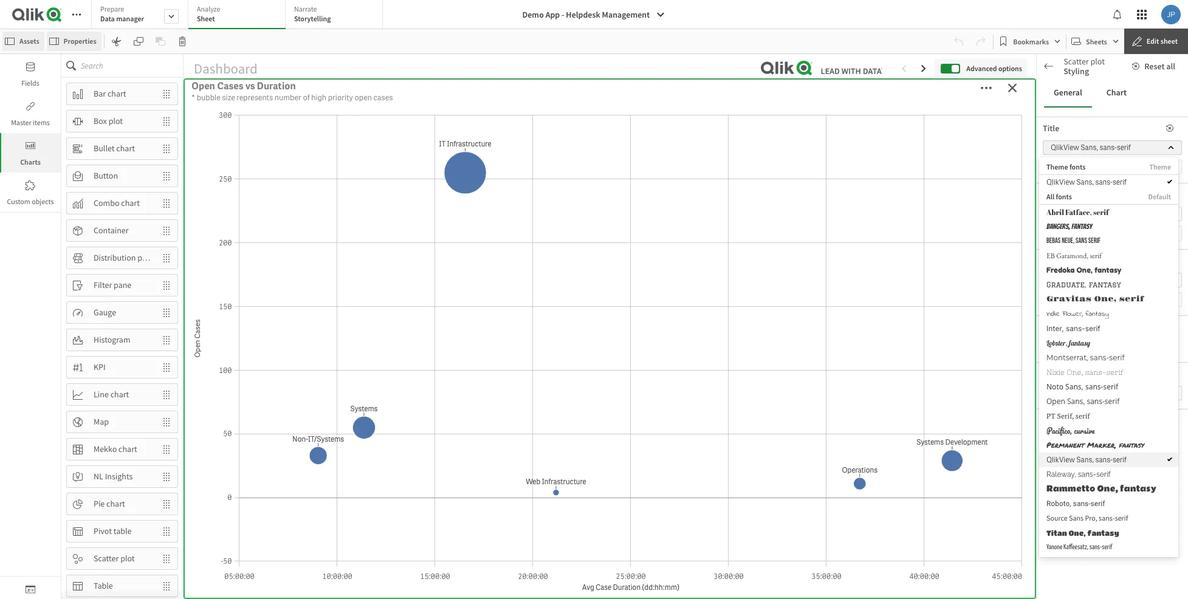 Task type: locate. For each thing, give the bounding box(es) containing it.
plot right box at the top of the page
[[109, 116, 123, 127]]

move image for gauge
[[156, 303, 178, 323]]

chart inside button
[[1107, 87, 1128, 98]]

2 vertical spatial group
[[1044, 293, 1086, 310]]

grid
[[1044, 504, 1059, 515]]

qlikview up raleway,
[[1047, 455, 1076, 465]]

group
[[1044, 160, 1086, 177], [1044, 226, 1086, 243], [1044, 293, 1086, 310]]

12 move image from the top
[[156, 576, 178, 597]]

presentation
[[1053, 289, 1099, 300]]

move image for nl insights
[[156, 467, 178, 487]]

table
[[94, 581, 113, 592]]

cut image
[[112, 36, 121, 46]]

master
[[1137, 252, 1158, 261]]

triangle bottom image
[[1037, 189, 1053, 195], [1037, 291, 1053, 297]]

1 vertical spatial triangle bottom image
[[1037, 291, 1053, 297]]

state right 'set'
[[1133, 261, 1149, 270]]

0 vertical spatial triangle right image
[[1037, 167, 1053, 173]]

3 move image from the top
[[156, 166, 178, 186]]

2 background from the top
[[1044, 369, 1088, 379]]

filter
[[94, 280, 112, 291]]

bangers,
[[1047, 223, 1071, 230]]

-
[[562, 9, 565, 20]]

sans- inside popup button
[[1100, 143, 1118, 153]]

sans
[[1070, 514, 1084, 523]]

chart right bullet
[[116, 143, 135, 154]]

open left &
[[190, 401, 213, 414]]

analyze sheet
[[197, 4, 220, 23]]

yanone kaffeesatz, sans-serif
[[1047, 544, 1113, 551]]

open inside abril fatface, serif bangers, fantasy bebas neue, sans serif eb garamond, serif fredoka one, fantasy graduate, fantasy gravitas one, serif indie flower, fantasy inter, sans-serif lobster, fantasy montserrat, sans-serif nixie one, sans-serif noto sans, sans-serif open sans, sans-serif pt serif, serif pacifico, cursive permanent marker, fantasy qlikview sans, sans-serif raleway, sans-serif rammetto one, fantasy roboto, sans-serif source sans pro, sans-serif titan one, fantasy
[[1047, 396, 1066, 407]]

one,
[[1077, 266, 1093, 275], [1095, 295, 1117, 304], [1067, 368, 1084, 377], [1098, 483, 1119, 496], [1069, 529, 1087, 538]]

pane
[[114, 280, 132, 291]]

background up "bubble size"
[[1044, 369, 1088, 379]]

qlikview sans, sans-serif inside pacifico, cursive list box
[[1047, 178, 1127, 187]]

move image for container
[[156, 220, 178, 241]]

triangle right image down titan
[[1037, 542, 1053, 548]]

triangle right image down "yanone" at the right bottom of page
[[1037, 564, 1053, 570]]

9 move image from the top
[[156, 385, 178, 405]]

0 vertical spatial scatter
[[1064, 56, 1090, 67]]

size inside the open cases vs duration * bubble size represents number of high priority open cases
[[222, 92, 235, 103]]

triangle bottom image for presentation
[[1037, 291, 1053, 297]]

move image right pane
[[156, 275, 178, 296]]

roboto,
[[1047, 500, 1072, 508]]

you right if
[[1049, 252, 1060, 261]]

2 move image from the top
[[156, 275, 178, 296]]

plot inside scatter plot styling
[[1091, 56, 1106, 67]]

qlikview inside qlikview sans, sans-serif popup button
[[1051, 143, 1080, 153]]

delete image
[[177, 36, 187, 46]]

open cases by priority type
[[543, 163, 665, 176]]

10 move image from the top
[[156, 467, 178, 487]]

suggestions
[[1087, 66, 1131, 77]]

chart right bar
[[108, 88, 126, 99]]

master
[[11, 118, 31, 127]]

0 vertical spatial duration
[[257, 80, 296, 92]]

1 group from the top
[[1044, 160, 1086, 177]]

labels
[[1044, 420, 1067, 431]]

prepare
[[100, 4, 124, 13]]

scatter up table
[[94, 553, 119, 564]]

0 vertical spatial qlikview sans, sans-serif
[[1051, 143, 1132, 153]]

2 group from the top
[[1044, 226, 1086, 243]]

1 vertical spatial chart
[[1107, 87, 1128, 98]]

source
[[1047, 514, 1068, 523]]

state up the bangers,
[[1044, 209, 1062, 220]]

subtitle
[[1044, 189, 1073, 200]]

background down flower,
[[1044, 322, 1088, 333]]

open down noto
[[1047, 396, 1066, 407]]

1 horizontal spatial size
[[1071, 381, 1084, 392]]

one, down bubbles
[[1098, 483, 1119, 496]]

1 vertical spatial styling
[[1067, 319, 1093, 330]]

permanent
[[1047, 440, 1085, 451]]

the
[[1098, 252, 1108, 261]]

5 move image from the top
[[156, 220, 178, 241]]

database image
[[26, 62, 35, 72]]

over
[[294, 401, 316, 414]]

move image for table
[[156, 576, 178, 597]]

1 vertical spatial state
[[1133, 261, 1149, 270]]

0 vertical spatial priority
[[291, 84, 354, 109]]

inter,
[[1047, 324, 1065, 333]]

group down the appearance
[[1044, 160, 1086, 177]]

pacifico,
[[1047, 424, 1073, 437]]

72
[[306, 109, 350, 158]]

4 move image from the top
[[156, 412, 178, 433]]

add
[[1085, 252, 1097, 261]]

0 vertical spatial size
[[222, 92, 235, 103]]

box
[[94, 116, 107, 127]]

chart for pie chart
[[106, 499, 125, 510]]

0 vertical spatial styling
[[1064, 66, 1090, 77]]

distribution
[[94, 252, 136, 263]]

move image for line chart
[[156, 385, 178, 405]]

qlikview sans, sans-serif down title
[[1051, 143, 1132, 153]]

x-
[[1053, 563, 1060, 573]]

move image right pie chart
[[156, 494, 178, 515]]

group for footnote
[[1044, 293, 1086, 310]]

plot down table
[[121, 553, 135, 564]]

chart down suggestions
[[1107, 87, 1128, 98]]

(dd:hh:mm)
[[1144, 563, 1186, 573]]

priority inside high priority cases 72
[[291, 84, 354, 109]]

2 triangle right image from the top
[[1037, 587, 1053, 593]]

triangle right image down x- at bottom
[[1037, 587, 1053, 593]]

open for open cases vs duration * bubble size represents number of high priority open cases
[[192, 80, 215, 92]]

1 triangle bottom image from the top
[[1037, 189, 1053, 195]]

6 move image from the top
[[156, 494, 178, 515]]

open expression editor image
[[1155, 476, 1166, 491]]

tab list
[[91, 0, 387, 30], [1045, 78, 1182, 108]]

footnote
[[1044, 255, 1077, 266]]

object image
[[26, 141, 35, 151]]

avg
[[1078, 563, 1090, 573]]

bookmarks button
[[997, 32, 1064, 51]]

0 vertical spatial tab list
[[91, 0, 387, 30]]

triangle right image for colors
[[1037, 542, 1053, 548]]

triangle right image up subtitle
[[1037, 167, 1053, 173]]

5 move image from the top
[[156, 439, 178, 460]]

4 move image from the top
[[156, 193, 178, 214]]

items
[[33, 118, 50, 127]]

triangle bottom image up abril
[[1037, 189, 1053, 195]]

0 horizontal spatial state
[[1044, 209, 1062, 220]]

1 vertical spatial background
[[1044, 369, 1088, 379]]

open inside the open cases vs duration * bubble size represents number of high priority open cases
[[192, 80, 215, 92]]

qlikview down title
[[1051, 143, 1080, 153]]

0 vertical spatial chart
[[1065, 66, 1086, 77]]

want
[[1061, 252, 1076, 261]]

chart for mekko chart
[[119, 444, 137, 455]]

move image left &
[[156, 412, 178, 433]]

0 horizontal spatial size
[[222, 92, 235, 103]]

0 horizontal spatial you
[[1049, 252, 1060, 261]]

qlikview sans, sans-serif inside popup button
[[1051, 143, 1132, 153]]

chart for line chart
[[110, 389, 129, 400]]

prepare data manager
[[100, 4, 144, 23]]

1 horizontal spatial priority
[[609, 163, 642, 176]]

to left add
[[1078, 252, 1084, 261]]

qlikview sans, sans-serif for qlikview sans, sans-serif popup button
[[1051, 143, 1132, 153]]

1 triangle right image from the top
[[1037, 167, 1053, 173]]

2 vertical spatial qlikview
[[1047, 455, 1076, 465]]

0 vertical spatial qlikview
[[1051, 143, 1080, 153]]

map
[[94, 417, 109, 428]]

sheet
[[1161, 36, 1179, 46]]

0 horizontal spatial tab list
[[91, 0, 387, 30]]

chart right mekko
[[119, 444, 137, 455]]

bookmarks
[[1014, 37, 1050, 46]]

1 triangle right image from the top
[[1037, 542, 1053, 548]]

move image for bullet chart
[[156, 138, 178, 159]]

1 vertical spatial scatter
[[94, 553, 119, 564]]

size
[[222, 92, 235, 103], [1071, 381, 1084, 392]]

1 vertical spatial tab list
[[1045, 78, 1182, 108]]

1 horizontal spatial scatter
[[1064, 56, 1090, 67]]

high
[[248, 84, 288, 109]]

one, up 'color' on the bottom
[[1095, 295, 1117, 304]]

cursive
[[1075, 424, 1096, 437]]

scatter for scatter plot
[[94, 553, 119, 564]]

size right bubble
[[222, 92, 235, 103]]

serif inside popup button
[[1118, 143, 1132, 153]]

triangle bottom image up indie
[[1037, 291, 1053, 297]]

plot right 'distribution'
[[138, 252, 152, 263]]

background for background image
[[1044, 369, 1088, 379]]

scatter right scatter chart image
[[1064, 56, 1090, 67]]

combo
[[94, 198, 120, 209]]

0 vertical spatial triangle bottom image
[[1037, 189, 1053, 195]]

2 triangle bottom image from the top
[[1037, 291, 1053, 297]]

x-axis: avg case duration (dd:hh:mm)
[[1053, 563, 1186, 573]]

8 move image from the top
[[156, 357, 178, 378]]

you
[[1049, 252, 1060, 261], [1087, 261, 1098, 270]]

reset all button
[[1126, 57, 1186, 76]]

chart right the pie
[[106, 499, 125, 510]]

application
[[0, 0, 1189, 600]]

plot for distribution plot
[[138, 252, 152, 263]]

bullet chart
[[94, 143, 135, 154]]

plot down "sheets"
[[1091, 56, 1106, 67]]

0 vertical spatial group
[[1044, 160, 1086, 177]]

0 vertical spatial background
[[1044, 322, 1088, 333]]

open & resolved cases over time
[[190, 401, 339, 414]]

case
[[1092, 563, 1109, 573]]

state
[[1044, 209, 1062, 220], [1133, 261, 1149, 270]]

7 move image from the top
[[156, 549, 178, 570]]

size down background image at the bottom of page
[[1071, 381, 1084, 392]]

1 vertical spatial priority
[[609, 163, 642, 176]]

11 move image from the top
[[156, 521, 178, 542]]

pie chart
[[94, 499, 125, 510]]

variables image
[[26, 585, 35, 595]]

general up "alternate"
[[1053, 165, 1081, 176]]

6 move image from the top
[[156, 248, 178, 268]]

scatter inside scatter plot styling
[[1064, 56, 1090, 67]]

edit
[[1147, 36, 1160, 46]]

pro,
[[1086, 514, 1098, 523]]

general
[[1055, 87, 1083, 98], [1053, 165, 1081, 176]]

axis:
[[1060, 563, 1076, 573]]

None text field
[[1044, 475, 1148, 492]]

represents
[[237, 92, 273, 103]]

if you want to add the object to master visualizations, you need to set state to <inherited>.
[[1044, 252, 1158, 279]]

duration right case
[[1111, 563, 1142, 573]]

1 vertical spatial qlikview
[[1047, 178, 1076, 187]]

chart up general button
[[1065, 66, 1086, 77]]

to right the object
[[1129, 252, 1135, 261]]

1 background from the top
[[1044, 322, 1088, 333]]

chart
[[108, 88, 126, 99], [116, 143, 135, 154], [121, 198, 140, 209], [110, 389, 129, 400], [119, 444, 137, 455], [106, 499, 125, 510]]

copy image
[[134, 36, 143, 46]]

priority
[[291, 84, 354, 109], [609, 163, 642, 176]]

general button
[[1045, 78, 1093, 108]]

1 move image from the top
[[156, 111, 178, 132]]

you left the
[[1087, 261, 1098, 270]]

move image right the 'scatter plot'
[[156, 549, 178, 570]]

2 triangle right image from the top
[[1037, 564, 1053, 570]]

open for open cases by priority type
[[543, 163, 566, 176]]

1 horizontal spatial chart
[[1107, 87, 1128, 98]]

move image for button
[[156, 166, 178, 186]]

title
[[1044, 123, 1060, 134]]

move image right histogram
[[156, 330, 178, 351]]

3 group from the top
[[1044, 293, 1086, 310]]

qlikview up subtitle
[[1047, 178, 1076, 187]]

1 vertical spatial triangle right image
[[1037, 564, 1053, 570]]

yanone
[[1047, 544, 1063, 551]]

7 move image from the top
[[156, 303, 178, 323]]

duration
[[257, 80, 296, 92], [1111, 563, 1142, 573]]

garamond,
[[1057, 251, 1089, 261]]

1 vertical spatial duration
[[1111, 563, 1142, 573]]

qlikview sans, sans-serif up 'alternate states'
[[1047, 178, 1127, 187]]

<inherited>.
[[1044, 270, 1079, 279]]

general down scatter chart image
[[1055, 87, 1083, 98]]

open left 'vs'
[[192, 80, 215, 92]]

group up want
[[1044, 226, 1086, 243]]

Search text field
[[81, 54, 183, 77]]

cases left 'vs'
[[217, 80, 244, 92]]

1 vertical spatial group
[[1044, 226, 1086, 243]]

duration right 'vs'
[[257, 80, 296, 92]]

1 move image from the top
[[156, 84, 178, 104]]

move image right box plot
[[156, 111, 178, 132]]

charts button
[[0, 133, 61, 173]]

3 move image from the top
[[156, 330, 178, 351]]

chart right combo on the left top of the page
[[121, 198, 140, 209]]

auto
[[1044, 518, 1061, 529]]

one, up and
[[1069, 529, 1087, 538]]

styling up general button
[[1064, 66, 1090, 77]]

open left by
[[543, 163, 566, 176]]

triangle right image
[[1037, 167, 1053, 173], [1037, 587, 1053, 593]]

1 vertical spatial triangle right image
[[1037, 587, 1053, 593]]

move image
[[156, 111, 178, 132], [156, 275, 178, 296], [156, 330, 178, 351], [156, 412, 178, 433], [156, 439, 178, 460], [156, 494, 178, 515], [156, 549, 178, 570]]

move image right mekko chart
[[156, 439, 178, 460]]

one, down the montserrat,
[[1067, 368, 1084, 377]]

group down graduate,
[[1044, 293, 1086, 310]]

0 horizontal spatial scatter
[[94, 553, 119, 564]]

1 horizontal spatial state
[[1133, 261, 1149, 270]]

triangle right image
[[1037, 542, 1053, 548], [1037, 564, 1053, 570]]

0 horizontal spatial duration
[[257, 80, 296, 92]]

sans, up states
[[1081, 143, 1099, 153]]

qlikview sans, sans-serif
[[1051, 143, 1132, 153], [1047, 178, 1127, 187]]

cases inside high priority cases 72
[[357, 84, 408, 109]]

fredoka
[[1047, 266, 1076, 275]]

pacifico, cursive list box
[[1040, 158, 1179, 558]]

tab list containing prepare
[[91, 0, 387, 30]]

cases inside the open cases vs duration * bubble size represents number of high priority open cases
[[217, 80, 244, 92]]

reset
[[1145, 61, 1165, 72]]

1 vertical spatial qlikview sans, sans-serif
[[1047, 178, 1127, 187]]

sans, up 'serif,'
[[1068, 396, 1086, 407]]

tab list containing general
[[1045, 78, 1182, 108]]

cases left over in the bottom of the page
[[266, 401, 292, 414]]

0 vertical spatial triangle right image
[[1037, 542, 1053, 548]]

legend
[[1093, 540, 1117, 551]]

move image
[[156, 84, 178, 104], [156, 138, 178, 159], [156, 166, 178, 186], [156, 193, 178, 214], [156, 220, 178, 241], [156, 248, 178, 268], [156, 303, 178, 323], [156, 357, 178, 378], [156, 385, 178, 405], [156, 467, 178, 487], [156, 521, 178, 542], [156, 576, 178, 597]]

cases right priority
[[357, 84, 408, 109]]

142
[[577, 109, 643, 158]]

master items button
[[0, 94, 61, 133]]

0 vertical spatial general
[[1055, 87, 1083, 98]]

1 horizontal spatial tab list
[[1045, 78, 1182, 108]]

chart
[[1065, 66, 1086, 77], [1107, 87, 1128, 98]]

0 horizontal spatial priority
[[291, 84, 354, 109]]

styling right inter,
[[1067, 319, 1093, 330]]

abril
[[1047, 207, 1065, 217]]

to left 'set'
[[1116, 261, 1122, 270]]

mekko chart
[[94, 444, 137, 455]]

chart right line
[[110, 389, 129, 400]]

2 move image from the top
[[156, 138, 178, 159]]

0 horizontal spatial chart
[[1065, 66, 1086, 77]]

appearance
[[1044, 142, 1086, 153]]

edit sheet button
[[1125, 29, 1189, 54]]

line chart
[[94, 389, 129, 400]]

chart for combo chart
[[121, 198, 140, 209]]

open
[[192, 80, 215, 92], [543, 163, 566, 176], [1047, 396, 1066, 407], [190, 401, 213, 414]]



Task type: vqa. For each thing, say whether or not it's contained in the screenshot.
QlikView Sans, sans-serif
yes



Task type: describe. For each thing, give the bounding box(es) containing it.
chart for bullet chart
[[116, 143, 135, 154]]

cases
[[374, 92, 393, 103]]

objects
[[32, 197, 54, 206]]

marker,
[[1088, 440, 1117, 451]]

styling inside scatter plot styling
[[1064, 66, 1090, 77]]

sans, down marker,
[[1077, 455, 1095, 465]]

move image for map
[[156, 412, 178, 433]]

filter pane
[[94, 280, 132, 291]]

manager
[[116, 14, 144, 23]]

plot for scatter plot styling
[[1091, 56, 1106, 67]]

vs
[[246, 80, 255, 92]]

navigation off
[[1044, 346, 1082, 371]]

*
[[192, 92, 195, 103]]

colors and legend
[[1053, 540, 1117, 551]]

bubble size
[[1044, 381, 1084, 392]]

0 vertical spatial state
[[1044, 209, 1062, 220]]

alternate
[[1053, 187, 1086, 198]]

move image for filter pane
[[156, 275, 178, 296]]

move image for combo chart
[[156, 193, 178, 214]]

grid line spacing auto
[[1044, 504, 1103, 529]]

management
[[602, 9, 650, 20]]

properties
[[64, 36, 96, 46]]

image
[[1090, 369, 1112, 379]]

custom objects button
[[0, 173, 61, 212]]

app
[[546, 9, 560, 20]]

pivot
[[94, 526, 112, 537]]

plot for scatter plot
[[121, 553, 135, 564]]

kpi
[[94, 362, 106, 373]]

triangle right image for x-
[[1037, 564, 1053, 570]]

demo
[[523, 9, 544, 20]]

1 vertical spatial size
[[1071, 381, 1084, 392]]

narrate
[[294, 4, 317, 13]]

mekko
[[94, 444, 117, 455]]

sans, inside popup button
[[1081, 143, 1099, 153]]

group for title
[[1044, 160, 1086, 177]]

qlikview for pacifico, cursive list box
[[1047, 178, 1076, 187]]

move image for kpi
[[156, 357, 178, 378]]

assets
[[19, 36, 39, 46]]

priority
[[328, 92, 353, 103]]

scatter chart image
[[1047, 67, 1056, 77]]

gravitas
[[1047, 295, 1092, 304]]

move image for bar chart
[[156, 84, 178, 104]]

demo app - helpdesk management button
[[515, 5, 673, 24]]

next sheet: performance image
[[920, 64, 929, 73]]

group for subtitle
[[1044, 226, 1086, 243]]

chart suggestions
[[1065, 66, 1131, 77]]

plot for box plot
[[109, 116, 123, 127]]

appearance tab
[[1037, 136, 1189, 159]]

state inside if you want to add the object to master visualizations, you need to set state to <inherited>.
[[1133, 261, 1149, 270]]

nl insights
[[94, 471, 133, 482]]

helpdesk
[[566, 9, 601, 20]]

custom
[[7, 197, 30, 206]]

move image for pivot table
[[156, 521, 178, 542]]

storytelling
[[294, 14, 331, 23]]

move image for mekko chart
[[156, 439, 178, 460]]

type
[[644, 163, 665, 176]]

sans
[[1076, 237, 1088, 246]]

chart for chart suggestions
[[1065, 66, 1086, 77]]

navigation
[[1044, 346, 1082, 357]]

qlikview sans, sans-serif for pacifico, cursive list box
[[1047, 178, 1127, 187]]

background image
[[1044, 369, 1112, 379]]

open for open & resolved cases over time
[[190, 401, 213, 414]]

chart for chart
[[1107, 87, 1128, 98]]

assets button
[[2, 32, 44, 51]]

set
[[1123, 261, 1132, 270]]

background for background color
[[1044, 322, 1088, 333]]

move image for histogram
[[156, 330, 178, 351]]

&
[[215, 401, 222, 414]]

graduate,
[[1047, 281, 1087, 289]]

puzzle image
[[26, 181, 35, 190]]

bullet
[[94, 143, 115, 154]]

sheets
[[1087, 37, 1108, 46]]

pie
[[94, 499, 105, 510]]

titan
[[1047, 529, 1068, 538]]

serif,
[[1058, 412, 1075, 421]]

all
[[1167, 61, 1176, 72]]

203
[[859, 109, 926, 158]]

data
[[100, 14, 115, 23]]

states
[[1088, 187, 1108, 198]]

link image
[[26, 102, 35, 111]]

to right 'set'
[[1150, 261, 1157, 270]]

master items
[[11, 118, 50, 127]]

triangle bottom image for alternate states
[[1037, 189, 1053, 195]]

chart button
[[1098, 78, 1137, 108]]

one, down add
[[1077, 266, 1093, 275]]

chart for bar chart
[[108, 88, 126, 99]]

move image for box plot
[[156, 111, 178, 132]]

application containing 72
[[0, 0, 1189, 600]]

and
[[1078, 540, 1091, 551]]

demo app - helpdesk management
[[523, 9, 650, 20]]

move image for pie chart
[[156, 494, 178, 515]]

time
[[318, 401, 339, 414]]

bebas
[[1047, 237, 1061, 246]]

1 horizontal spatial you
[[1087, 261, 1098, 270]]

qlikview sans, sans-serif button
[[1044, 140, 1183, 155]]

sans, down background image at the bottom of page
[[1066, 382, 1084, 392]]

button
[[94, 170, 118, 181]]

move image for distribution plot
[[156, 248, 178, 268]]

neue,
[[1063, 237, 1075, 246]]

sans, up 'alternate states'
[[1077, 178, 1095, 187]]

move image for scatter plot
[[156, 549, 178, 570]]

rammetto
[[1047, 483, 1096, 496]]

qlikview inside abril fatface, serif bangers, fantasy bebas neue, sans serif eb garamond, serif fredoka one, fantasy graduate, fantasy gravitas one, serif indie flower, fantasy inter, sans-serif lobster, fantasy montserrat, sans-serif nixie one, sans-serif noto sans, sans-serif open sans, sans-serif pt serif, serif pacifico, cursive permanent marker, fantasy qlikview sans, sans-serif raleway, sans-serif rammetto one, fantasy roboto, sans-serif source sans pro, sans-serif titan one, fantasy
[[1047, 455, 1076, 465]]

line
[[1060, 504, 1073, 515]]

general inside general button
[[1055, 87, 1083, 98]]

insights
[[105, 471, 133, 482]]

scatter plot styling
[[1064, 56, 1106, 77]]

pivot table
[[94, 526, 132, 537]]

1 horizontal spatial duration
[[1111, 563, 1142, 573]]

duration inside the open cases vs duration * bubble size represents number of high priority open cases
[[257, 80, 296, 92]]

scatter for scatter plot styling
[[1064, 56, 1090, 67]]

combo chart
[[94, 198, 140, 209]]

1 vertical spatial general
[[1053, 165, 1081, 176]]

sheets button
[[1070, 32, 1122, 51]]

cases left by
[[568, 163, 595, 176]]

palette image
[[1050, 319, 1059, 329]]

fields
[[21, 78, 39, 88]]

kaffeesatz,
[[1064, 544, 1089, 551]]

histogram
[[94, 335, 130, 345]]

qlikview for qlikview sans, sans-serif popup button
[[1051, 143, 1080, 153]]

bubble
[[1044, 381, 1069, 392]]

by
[[597, 163, 607, 176]]

indie
[[1047, 309, 1061, 320]]

visible
[[1060, 461, 1082, 472]]



